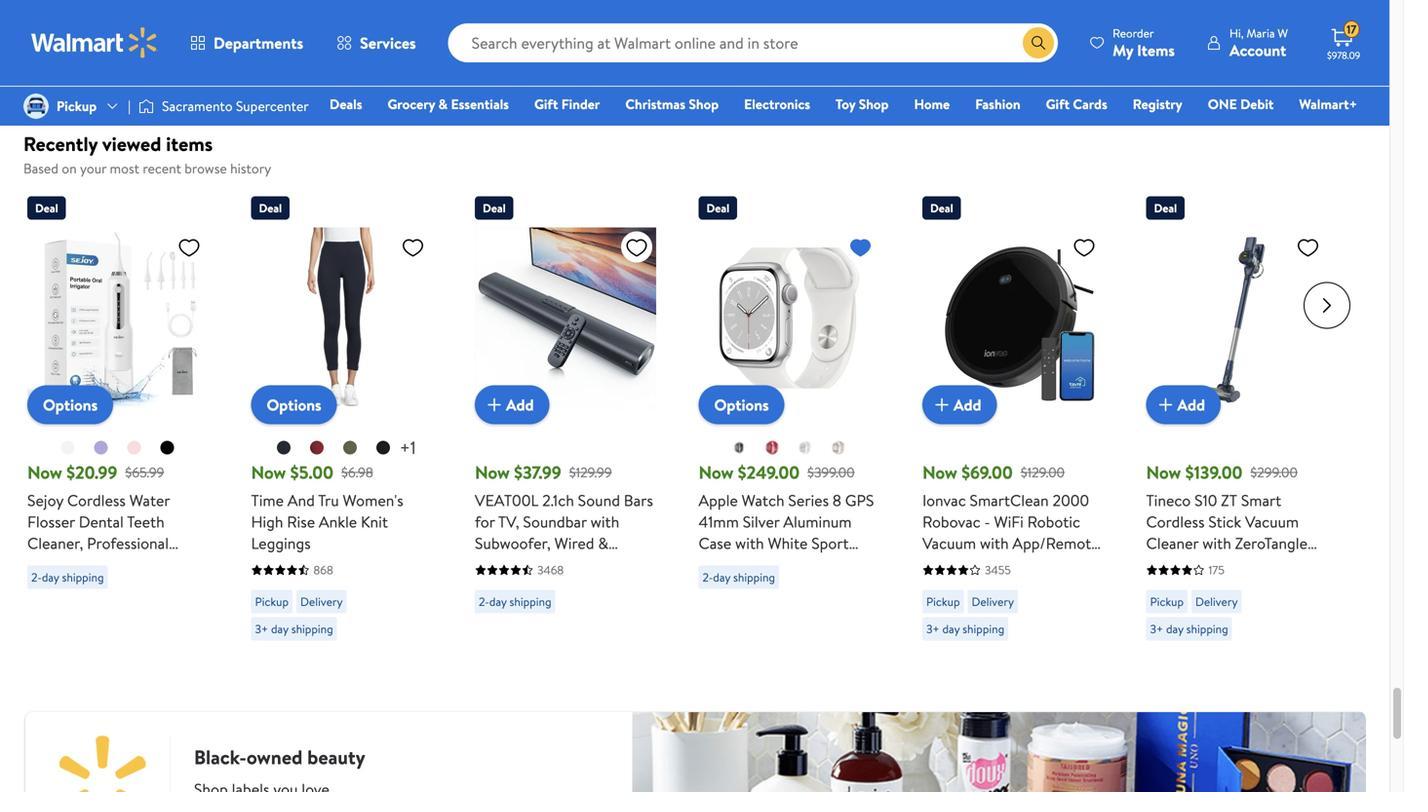 Task type: locate. For each thing, give the bounding box(es) containing it.
1 add button from the left
[[475, 386, 550, 425]]

now up "tineco"
[[1146, 461, 1181, 485]]

wireless
[[475, 554, 531, 576]]

2 vertical spatial for
[[87, 597, 107, 619]]

- inside now $249.00 $399.00 apple watch series 8 gps 41mm silver aluminum case with white sport band - s/m 2-day shipping
[[736, 554, 742, 576]]

3+ day shipping down 868
[[255, 621, 333, 638]]

1 horizontal spatial options link
[[251, 386, 337, 425]]

shipping down floors/carpet
[[1187, 621, 1229, 638]]

add to favorites list, tineco s10 zt smart cordless stick vacuum cleaner with zerotangle brush head for hard floors/carpet image
[[1297, 236, 1320, 260]]

brush
[[1146, 554, 1185, 576]]

now for $249.00
[[699, 461, 734, 485]]

options link up white icon
[[27, 386, 113, 425]]

& right grocery
[[438, 95, 448, 114]]

dental
[[79, 512, 124, 533], [123, 576, 168, 597]]

- left "wifi" on the right bottom of the page
[[985, 512, 991, 533]]

0 horizontal spatial add button
[[475, 386, 550, 425]]

now $37.99 $129.99 veat00l 2.1ch sound bars for tv, soundbar with subwoofer, wired & wireless bluetooth 5.0 3d surround speakers, optical/hdmi/aux/rca/usb connection, wall mountable, remote control
[[475, 461, 679, 683]]

2 add to cart image from the left
[[930, 394, 954, 417]]

now up sejoy
[[27, 461, 62, 485]]

pickup
[[57, 97, 97, 116], [255, 594, 289, 611], [926, 594, 960, 611], [1150, 594, 1184, 611]]

0 vertical spatial 2-day shipping
[[31, 570, 104, 586]]

shipping down 3455
[[963, 621, 1005, 638]]

shop right 'christmas'
[[689, 95, 719, 114]]

delivery down 3455
[[972, 594, 1014, 611]]

2 horizontal spatial 3+
[[1150, 621, 1164, 638]]

options link up dark navy icon
[[251, 386, 337, 425]]

cordless down $20.99
[[67, 490, 126, 512]]

add for $37.99
[[506, 394, 534, 416]]

reorder my items
[[1113, 25, 1175, 61]]

2-
[[31, 570, 42, 586], [703, 570, 713, 586], [479, 594, 489, 611]]

8
[[833, 490, 842, 512]]

subwoofer,
[[475, 533, 551, 554]]

1 5 from the left
[[74, 619, 83, 640]]

delivery for now $69.00
[[972, 594, 1014, 611]]

women's
[[343, 490, 403, 512]]

product group containing +1
[[251, 189, 433, 680]]

3+ down control,
[[926, 621, 940, 638]]

4 now from the left
[[699, 461, 734, 485]]

2 horizontal spatial add
[[1178, 394, 1205, 416]]

2 add from the left
[[954, 394, 982, 416]]

time
[[251, 490, 284, 512]]

black soot image
[[375, 440, 391, 456]]

add up $139.00
[[1178, 394, 1205, 416]]

tineco
[[1146, 490, 1191, 512]]

2 delivery from the left
[[972, 594, 1014, 611]]

0 horizontal spatial  image
[[23, 94, 49, 119]]

walmart+
[[1299, 95, 1358, 114]]

2 horizontal spatial add button
[[1146, 386, 1221, 425]]

$249.00
[[738, 461, 800, 485]]

5 now from the left
[[923, 461, 958, 485]]

home left fashion
[[914, 95, 950, 114]]

1 vertical spatial 2-day shipping
[[479, 594, 552, 611]]

tips,
[[171, 619, 202, 640]]

0 horizontal spatial &
[[438, 95, 448, 114]]

1 horizontal spatial 2-day shipping
[[479, 594, 552, 611]]

options link up midnight image
[[699, 386, 785, 425]]

0 horizontal spatial 3+
[[255, 621, 268, 638]]

0 vertical spatial &
[[438, 95, 448, 114]]

0 horizontal spatial vacuum
[[923, 533, 976, 554]]

2 add button from the left
[[923, 386, 997, 425]]

 image
[[23, 94, 49, 119], [139, 97, 154, 116]]

0 vertical spatial -
[[985, 512, 991, 533]]

1 add from the left
[[506, 394, 534, 416]]

1 horizontal spatial add
[[954, 394, 982, 416]]

bluetooth
[[535, 554, 602, 576]]

0 horizontal spatial 3+ day shipping
[[255, 621, 333, 638]]

for right irrigator
[[87, 597, 107, 619]]

cleaner,
[[27, 533, 83, 554]]

shop for toy shop
[[859, 95, 889, 114]]

1 horizontal spatial 2-
[[479, 594, 489, 611]]

now up the veat00l at the bottom left
[[475, 461, 510, 485]]

1 horizontal spatial delivery
[[972, 594, 1014, 611]]

0 vertical spatial home
[[914, 95, 950, 114]]

2 shop from the left
[[859, 95, 889, 114]]

add button up $139.00
[[1146, 386, 1221, 425]]

2 horizontal spatial 2-
[[703, 570, 713, 586]]

- left 's/m' on the right bottom
[[736, 554, 742, 576]]

dental left oral
[[123, 576, 168, 597]]

options up dark navy icon
[[267, 394, 322, 416]]

1 3+ from the left
[[255, 621, 268, 638]]

day down leggings
[[271, 621, 288, 638]]

$978.09
[[1327, 49, 1361, 62]]

1 horizontal spatial add button
[[923, 386, 997, 425]]

270ml
[[27, 554, 74, 576]]

gift for gift cards
[[1046, 95, 1070, 114]]

for right 175
[[1228, 554, 1248, 576]]

2000
[[1053, 490, 1089, 512]]

product group
[[27, 0, 208, 24], [475, 0, 656, 24], [699, 0, 880, 24], [923, 0, 1103, 24], [1146, 0, 1327, 24], [27, 189, 209, 683], [251, 189, 433, 680], [475, 189, 679, 683], [699, 189, 880, 680], [923, 189, 1104, 680], [1146, 189, 1328, 680]]

& right wired
[[598, 533, 609, 554]]

for left the 'tv,'
[[475, 512, 495, 533]]

2-day shipping up irrigator
[[31, 570, 104, 586]]

now inside the now $139.00 $299.00 tineco s10 zt smart cordless stick vacuum cleaner with zerotangle brush head for hard floors/carpet
[[1146, 461, 1181, 485]]

1 vertical spatial for
[[1228, 554, 1248, 576]]

now up ionvac
[[923, 461, 958, 485]]

2 horizontal spatial for
[[1228, 554, 1248, 576]]

2 5 from the left
[[135, 619, 144, 640]]

add
[[506, 394, 534, 416], [954, 394, 982, 416], [1178, 394, 1205, 416]]

home
[[914, 95, 950, 114], [111, 597, 152, 619]]

options up midnight image
[[714, 394, 769, 416]]

pickup down brush
[[1150, 594, 1184, 611]]

knit
[[361, 512, 388, 533]]

product group containing now $249.00
[[699, 189, 880, 680]]

wired
[[555, 533, 594, 554]]

home inside now $20.99 $65.99 sejoy cordless water flosser dental teeth cleaner, professional 270ml tank usb rechargeable dental oral irrigator for home and travel, 5 modes 5 jet tips, ipx7 waterproof, easy-to- clean,white
[[111, 597, 152, 619]]

5
[[74, 619, 83, 640], [135, 619, 144, 640]]

rechargeable
[[27, 576, 119, 597]]

gift finder link
[[526, 94, 609, 115]]

speakers,
[[541, 576, 605, 597]]

deal for $139.00
[[1154, 200, 1177, 216]]

with inside "now $69.00 $129.00 ionvac smartclean 2000 robovac - wifi robotic vacuum with app/remote control, new"
[[980, 533, 1009, 554]]

vacuum up hard
[[1245, 512, 1299, 533]]

3+ down floors/carpet
[[1150, 621, 1164, 638]]

- inside "now $69.00 $129.00 ionvac smartclean 2000 robovac - wifi robotic vacuum with app/remote control, new"
[[985, 512, 991, 533]]

options up white icon
[[43, 394, 98, 416]]

ionvac
[[923, 490, 966, 512]]

day down case
[[713, 570, 731, 586]]

tru
[[318, 490, 339, 512]]

bars
[[624, 490, 653, 512]]

with up 175
[[1203, 533, 1232, 554]]

gift left "finder"
[[534, 95, 558, 114]]

apple
[[699, 490, 738, 512]]

2 now from the left
[[251, 461, 286, 485]]

clean,white
[[27, 662, 109, 683]]

1 add to cart image from the left
[[483, 394, 506, 417]]

now inside "now $69.00 $129.00 ionvac smartclean 2000 robovac - wifi robotic vacuum with app/remote control, new"
[[923, 461, 958, 485]]

2 horizontal spatial options link
[[699, 386, 785, 425]]

one debit link
[[1199, 94, 1283, 115]]

1 horizontal spatial &
[[598, 533, 609, 554]]

0 horizontal spatial 2-day shipping
[[31, 570, 104, 586]]

to-
[[182, 640, 203, 662]]

now up apple
[[699, 461, 734, 485]]

essentials
[[451, 95, 509, 114]]

cordless up brush
[[1146, 512, 1205, 533]]

add button up $37.99
[[475, 386, 550, 425]]

now for $139.00
[[1146, 461, 1181, 485]]

1 horizontal spatial cordless
[[1146, 512, 1205, 533]]

3 add button from the left
[[1146, 386, 1221, 425]]

5 deal from the left
[[930, 200, 954, 216]]

0 horizontal spatial cordless
[[67, 490, 126, 512]]

1 vertical spatial home
[[111, 597, 152, 619]]

rose wine image
[[309, 440, 325, 456]]

2 options link from the left
[[251, 386, 337, 425]]

2- for $20.99
[[31, 570, 42, 586]]

with inside now $249.00 $399.00 apple watch series 8 gps 41mm silver aluminum case with white sport band - s/m 2-day shipping
[[735, 533, 764, 554]]

6 deal from the left
[[1154, 200, 1177, 216]]

now for $37.99
[[475, 461, 510, 485]]

1 horizontal spatial for
[[475, 512, 495, 533]]

3 now from the left
[[475, 461, 510, 485]]

2 gift from the left
[[1046, 95, 1070, 114]]

day up connection, at the left
[[489, 594, 507, 611]]

s10
[[1195, 490, 1218, 512]]

with up 3455
[[980, 533, 1009, 554]]

1 horizontal spatial  image
[[139, 97, 154, 116]]

dental up tank
[[79, 512, 124, 533]]

0 horizontal spatial shop
[[689, 95, 719, 114]]

zerotangle
[[1235, 533, 1308, 554]]

3 delivery from the left
[[1196, 594, 1238, 611]]

0 horizontal spatial -
[[736, 554, 742, 576]]

add for $139.00
[[1178, 394, 1205, 416]]

2 3+ day shipping from the left
[[926, 621, 1005, 638]]

pink image
[[127, 440, 142, 456]]

0 horizontal spatial options link
[[27, 386, 113, 425]]

add to cart image up ionvac
[[930, 394, 954, 417]]

history
[[230, 159, 271, 178]]

5 left jet
[[135, 619, 144, 640]]

1 horizontal spatial gift
[[1046, 95, 1070, 114]]

deal
[[35, 200, 58, 216], [259, 200, 282, 216], [483, 200, 506, 216], [707, 200, 730, 216], [930, 200, 954, 216], [1154, 200, 1177, 216]]

deal for $20.99
[[35, 200, 58, 216]]

zt
[[1221, 490, 1238, 512]]

2- up irrigator
[[31, 570, 42, 586]]

home left and at the bottom of the page
[[111, 597, 152, 619]]

3 add from the left
[[1178, 394, 1205, 416]]

rise
[[287, 512, 315, 533]]

$129.00
[[1021, 463, 1065, 483]]

add button for $37.99
[[475, 386, 550, 425]]

red image
[[765, 440, 780, 456]]

1 now from the left
[[27, 461, 62, 485]]

0 vertical spatial for
[[475, 512, 495, 533]]

day down floors/carpet
[[1166, 621, 1184, 638]]

0 horizontal spatial delivery
[[300, 594, 343, 611]]

veat00l
[[475, 490, 539, 512]]

add up $37.99
[[506, 394, 534, 416]]

gift left cards on the top right
[[1046, 95, 1070, 114]]

2- inside now $249.00 $399.00 apple watch series 8 gps 41mm silver aluminum case with white sport band - s/m 2-day shipping
[[703, 570, 713, 586]]

toy
[[836, 95, 856, 114]]

1 gift from the left
[[534, 95, 558, 114]]

3+ right tips,
[[255, 621, 268, 638]]

0 horizontal spatial home
[[111, 597, 152, 619]]

hard
[[1252, 554, 1285, 576]]

water
[[129, 490, 170, 512]]

add to favorites list, ionvac smartclean 2000 robovac - wifi robotic vacuum with app/remote control, new image
[[1073, 236, 1096, 260]]

2 horizontal spatial options
[[714, 394, 769, 416]]

options for now $20.99
[[43, 394, 98, 416]]

now
[[27, 461, 62, 485], [251, 461, 286, 485], [475, 461, 510, 485], [699, 461, 734, 485], [923, 461, 958, 485], [1146, 461, 1181, 485]]

3+ day shipping down control,
[[926, 621, 1005, 638]]

now inside 'now $5.00 $6.98 time and tru women's high rise ankle knit leggings'
[[251, 461, 286, 485]]

now $249.00 $399.00 apple watch series 8 gps 41mm silver aluminum case with white sport band - s/m 2-day shipping
[[699, 461, 874, 586]]

1 vertical spatial -
[[736, 554, 742, 576]]

5 right travel,
[[74, 619, 83, 640]]

shop for christmas shop
[[689, 95, 719, 114]]

now inside now $249.00 $399.00 apple watch series 8 gps 41mm silver aluminum case with white sport band - s/m 2-day shipping
[[699, 461, 734, 485]]

2- down case
[[703, 570, 713, 586]]

3+ for now $69.00
[[926, 621, 940, 638]]

deal for $249.00
[[707, 200, 730, 216]]

2 options from the left
[[267, 394, 322, 416]]

 image up recently
[[23, 94, 49, 119]]

0 horizontal spatial 5
[[74, 619, 83, 640]]

$69.00
[[962, 461, 1013, 485]]

0 horizontal spatial add to cart image
[[483, 394, 506, 417]]

options link for now $5.00
[[251, 386, 337, 425]]

2.1ch
[[542, 490, 574, 512]]

2 3+ from the left
[[926, 621, 940, 638]]

now $69.00 $129.00 ionvac smartclean 2000 robovac - wifi robotic vacuum with app/remote control, new
[[923, 461, 1100, 576]]

 image for sacramento supercenter
[[139, 97, 154, 116]]

vacuum down ionvac
[[923, 533, 976, 554]]

0 horizontal spatial for
[[87, 597, 107, 619]]

2-day shipping
[[31, 570, 104, 586], [479, 594, 552, 611]]

1 options from the left
[[43, 394, 98, 416]]

sea turtle image
[[342, 440, 358, 456]]

41mm
[[699, 512, 739, 533]]

1 horizontal spatial 3+ day shipping
[[926, 621, 1005, 638]]

jet
[[147, 619, 168, 640]]

3 3+ day shipping from the left
[[1150, 621, 1229, 638]]

finder
[[562, 95, 600, 114]]

delivery
[[300, 594, 343, 611], [972, 594, 1014, 611], [1196, 594, 1238, 611]]

1 horizontal spatial 3+
[[926, 621, 940, 638]]

add button up $69.00 on the right
[[923, 386, 997, 425]]

for inside now $37.99 $129.99 veat00l 2.1ch sound bars for tv, soundbar with subwoofer, wired & wireless bluetooth 5.0 3d surround speakers, optical/hdmi/aux/rca/usb connection, wall mountable, remote control
[[475, 512, 495, 533]]

1 shop from the left
[[689, 95, 719, 114]]

day down control,
[[943, 621, 960, 638]]

add to cart image for now $69.00
[[930, 394, 954, 417]]

shop right "toy"
[[859, 95, 889, 114]]

delivery down 868
[[300, 594, 343, 611]]

1 horizontal spatial add to cart image
[[930, 394, 954, 417]]

0 horizontal spatial options
[[43, 394, 98, 416]]

1 3+ day shipping from the left
[[255, 621, 333, 638]]

gift
[[534, 95, 558, 114], [1046, 95, 1070, 114]]

2-day shipping up connection, at the left
[[479, 594, 552, 611]]

0 horizontal spatial gift
[[534, 95, 558, 114]]

for inside the now $139.00 $299.00 tineco s10 zt smart cordless stick vacuum cleaner with zerotangle brush head for hard floors/carpet
[[1228, 554, 1248, 576]]

1 horizontal spatial -
[[985, 512, 991, 533]]

travel,
[[27, 619, 70, 640]]

floors/carpet
[[1146, 576, 1242, 597]]

1 horizontal spatial shop
[[859, 95, 889, 114]]

2- for $37.99
[[479, 594, 489, 611]]

options link for now $20.99
[[27, 386, 113, 425]]

tv,
[[498, 512, 519, 533]]

with right case
[[735, 533, 764, 554]]

1 deal from the left
[[35, 200, 58, 216]]

0 horizontal spatial 2-
[[31, 570, 42, 586]]

christmas shop link
[[617, 94, 728, 115]]

aluminum
[[784, 512, 852, 533]]

your
[[80, 159, 106, 178]]

3+ day shipping down floors/carpet
[[1150, 621, 1229, 638]]

6 now from the left
[[1146, 461, 1181, 485]]

1 horizontal spatial options
[[267, 394, 322, 416]]

now up time
[[251, 461, 286, 485]]

with left bars
[[591, 512, 620, 533]]

1 vertical spatial dental
[[123, 576, 168, 597]]

shipping right band
[[733, 570, 775, 586]]

now inside now $20.99 $65.99 sejoy cordless water flosser dental teeth cleaner, professional 270ml tank usb rechargeable dental oral irrigator for home and travel, 5 modes 5 jet tips, ipx7 waterproof, easy-to- clean,white
[[27, 461, 62, 485]]

add up $69.00 on the right
[[954, 394, 982, 416]]

add to cart image up the veat00l at the bottom left
[[483, 394, 506, 417]]

3+
[[255, 621, 268, 638], [926, 621, 940, 638], [1150, 621, 1164, 638]]

1 horizontal spatial 5
[[135, 619, 144, 640]]

1 vertical spatial &
[[598, 533, 609, 554]]

shipping down 868
[[291, 621, 333, 638]]

2 horizontal spatial delivery
[[1196, 594, 1238, 611]]

17
[[1347, 21, 1357, 38]]

0 horizontal spatial add
[[506, 394, 534, 416]]

3 deal from the left
[[483, 200, 506, 216]]

product group containing now $139.00
[[1146, 189, 1328, 680]]

now inside now $37.99 $129.99 veat00l 2.1ch sound bars for tv, soundbar with subwoofer, wired & wireless bluetooth 5.0 3d surround speakers, optical/hdmi/aux/rca/usb connection, wall mountable, remote control
[[475, 461, 510, 485]]

purple image
[[93, 440, 109, 456]]

1 horizontal spatial vacuum
[[1245, 512, 1299, 533]]

3 3+ from the left
[[1150, 621, 1164, 638]]

2-day shipping for $37.99
[[479, 594, 552, 611]]

3 options link from the left
[[699, 386, 785, 425]]

time and tru women's high rise ankle knit leggings image
[[251, 228, 433, 409]]

2- down wireless
[[479, 594, 489, 611]]

$6.98
[[341, 463, 373, 483]]

recently viewed items based on your most recent browse history
[[23, 130, 271, 178]]

$399.00
[[808, 463, 855, 483]]

add to cart image
[[483, 394, 506, 417], [930, 394, 954, 417]]

delivery for now $139.00
[[1196, 594, 1238, 611]]

options link
[[27, 386, 113, 425], [251, 386, 337, 425], [699, 386, 785, 425]]

now for $5.00
[[251, 461, 286, 485]]

3 options from the left
[[714, 394, 769, 416]]

4 deal from the left
[[707, 200, 730, 216]]

2 horizontal spatial 3+ day shipping
[[1150, 621, 1229, 638]]

 image right |
[[139, 97, 154, 116]]

veat00l 2.1ch sound bars for tv, soundbar with subwoofer, wired & wireless bluetooth 5.0 3d surround speakers, optical/hdmi/aux/rca/usb connection, wall mountable, remote control image
[[475, 228, 656, 409]]

1 options link from the left
[[27, 386, 113, 425]]

product group containing now $37.99
[[475, 189, 679, 683]]

delivery down 175
[[1196, 594, 1238, 611]]

grocery
[[388, 95, 435, 114]]

my
[[1113, 39, 1134, 61]]



Task type: vqa. For each thing, say whether or not it's contained in the screenshot.
Sacramento Supercenter
yes



Task type: describe. For each thing, give the bounding box(es) containing it.
pickup up recently
[[57, 97, 97, 116]]

wall
[[562, 619, 590, 640]]

robovac
[[923, 512, 981, 533]]

product group containing now $69.00
[[923, 189, 1104, 680]]

fashion link
[[967, 94, 1029, 115]]

hi,
[[1230, 25, 1244, 41]]

add for $69.00
[[954, 394, 982, 416]]

add button for $69.00
[[923, 386, 997, 425]]

3+ for now $139.00
[[1150, 621, 1164, 638]]

walmart+ link
[[1291, 94, 1366, 115]]

services button
[[320, 20, 433, 66]]

1 horizontal spatial home
[[914, 95, 950, 114]]

hi, maria w account
[[1230, 25, 1288, 61]]

ankle
[[319, 512, 357, 533]]

teeth
[[127, 512, 165, 533]]

now for $69.00
[[923, 461, 958, 485]]

add to favorites list, sejoy cordless water flosser dental teeth cleaner, professional 270ml tank usb rechargeable dental oral irrigator for home and travel, 5 modes 5 jet tips, ipx7 waterproof, easy-to-clean,white image
[[178, 236, 201, 260]]

band
[[699, 554, 733, 576]]

cordless inside now $20.99 $65.99 sejoy cordless water flosser dental teeth cleaner, professional 270ml tank usb rechargeable dental oral irrigator for home and travel, 5 modes 5 jet tips, ipx7 waterproof, easy-to- clean,white
[[67, 490, 126, 512]]

day inside now $249.00 $399.00 apple watch series 8 gps 41mm silver aluminum case with white sport band - s/m 2-day shipping
[[713, 570, 731, 586]]

w
[[1278, 25, 1288, 41]]

 image for pickup
[[23, 94, 49, 119]]

professional
[[87, 533, 169, 554]]

0 vertical spatial dental
[[79, 512, 124, 533]]

toy shop link
[[827, 94, 898, 115]]

departments button
[[174, 20, 320, 66]]

irrigator
[[27, 597, 83, 619]]

+1
[[400, 436, 416, 460]]

gps
[[845, 490, 874, 512]]

christmas
[[625, 95, 686, 114]]

modes
[[86, 619, 131, 640]]

leggings
[[251, 533, 311, 554]]

3+ day shipping for now $139.00
[[1150, 621, 1229, 638]]

oral
[[172, 576, 201, 597]]

dark navy image
[[276, 440, 292, 456]]

gift cards link
[[1037, 94, 1116, 115]]

toy shop
[[836, 95, 889, 114]]

silver image
[[798, 440, 814, 456]]

deal for $37.99
[[483, 200, 506, 216]]

add to favorites list, veat00l 2.1ch sound bars for tv, soundbar with subwoofer, wired & wireless bluetooth 5.0 3d surround speakers, optical/hdmi/aux/rca/usb connection, wall mountable, remote control image
[[625, 236, 649, 260]]

sound
[[578, 490, 620, 512]]

shipping inside now $249.00 $399.00 apple watch series 8 gps 41mm silver aluminum case with white sport band - s/m 2-day shipping
[[733, 570, 775, 586]]

white image
[[60, 440, 76, 456]]

registry link
[[1124, 94, 1192, 115]]

options for now $249.00
[[714, 394, 769, 416]]

remove from favorites list, apple watch series 8 gps 41mm silver aluminum case with white sport band - s/m image
[[849, 236, 872, 260]]

s/m
[[746, 554, 774, 576]]

$20.99
[[66, 461, 117, 485]]

smart
[[1241, 490, 1282, 512]]

deals link
[[321, 94, 371, 115]]

apple watch series 8 gps 41mm silver aluminum case with white sport band - s/m image
[[699, 228, 880, 409]]

& inside now $37.99 $129.99 veat00l 2.1ch sound bars for tv, soundbar with subwoofer, wired & wireless bluetooth 5.0 3d surround speakers, optical/hdmi/aux/rca/usb connection, wall mountable, remote control
[[598, 533, 609, 554]]

3+ day shipping for now $69.00
[[926, 621, 1005, 638]]

shipping up connection, at the left
[[510, 594, 552, 611]]

soundbar
[[523, 512, 587, 533]]

vacuum inside the now $139.00 $299.00 tineco s10 zt smart cordless stick vacuum cleaner with zerotangle brush head for hard floors/carpet
[[1245, 512, 1299, 533]]

sacramento supercenter
[[162, 97, 309, 116]]

one
[[1208, 95, 1237, 114]]

grocery & essentials link
[[379, 94, 518, 115]]

home link
[[906, 94, 959, 115]]

product group containing now $20.99
[[27, 189, 209, 683]]

$129.99
[[569, 463, 612, 483]]

now $20.99 $65.99 sejoy cordless water flosser dental teeth cleaner, professional 270ml tank usb rechargeable dental oral irrigator for home and travel, 5 modes 5 jet tips, ipx7 waterproof, easy-to- clean,white
[[27, 461, 203, 683]]

watch
[[742, 490, 785, 512]]

midnight image
[[732, 440, 747, 456]]

now $5.00 $6.98 time and tru women's high rise ankle knit leggings
[[251, 461, 403, 554]]

most
[[110, 159, 139, 178]]

5.0
[[606, 554, 626, 576]]

add to cart image
[[1154, 394, 1178, 417]]

black image
[[160, 440, 175, 456]]

175
[[1209, 562, 1225, 579]]

remote
[[555, 640, 608, 662]]

Search search field
[[448, 23, 1058, 62]]

add button for $139.00
[[1146, 386, 1221, 425]]

grocery & essentials
[[388, 95, 509, 114]]

1 delivery from the left
[[300, 594, 343, 611]]

control
[[475, 662, 527, 683]]

new
[[982, 554, 1013, 576]]

pickup down control,
[[926, 594, 960, 611]]

2-day shipping for $20.99
[[31, 570, 104, 586]]

and
[[288, 490, 315, 512]]

gift for gift finder
[[534, 95, 558, 114]]

available in additional 1 variant element
[[400, 436, 416, 460]]

sejoy cordless water flosser dental teeth cleaner, professional 270ml tank usb rechargeable dental oral irrigator for home and travel, 5 modes 5 jet tips, ipx7 waterproof, easy-to-clean,white image
[[27, 228, 209, 409]]

based
[[23, 159, 58, 178]]

on
[[62, 159, 77, 178]]

options link for now $249.00
[[699, 386, 785, 425]]

ionvac smartclean 2000 robovac - wifi robotic vacuum with app/remote control, new image
[[923, 228, 1104, 409]]

add to favorites list, time and tru women's high rise ankle knit leggings image
[[401, 236, 425, 260]]

starlight image
[[831, 440, 847, 456]]

white
[[768, 533, 808, 554]]

walmart image
[[31, 27, 158, 59]]

browse
[[185, 159, 227, 178]]

2 deal from the left
[[259, 200, 282, 216]]

app/remote
[[1013, 533, 1100, 554]]

recent
[[143, 159, 181, 178]]

cleaner
[[1146, 533, 1199, 554]]

next slide for recently viewed items list image
[[1304, 282, 1351, 329]]

now for $20.99
[[27, 461, 62, 485]]

smartclean
[[970, 490, 1049, 512]]

items
[[1137, 39, 1175, 61]]

recently
[[23, 130, 98, 157]]

options for now $5.00
[[267, 394, 322, 416]]

high
[[251, 512, 283, 533]]

vacuum inside "now $69.00 $129.00 ionvac smartclean 2000 robovac - wifi robotic vacuum with app/remote control, new"
[[923, 533, 976, 554]]

head
[[1189, 554, 1224, 576]]

series
[[788, 490, 829, 512]]

supercenter
[[236, 97, 309, 116]]

now $139.00 $299.00 tineco s10 zt smart cordless stick vacuum cleaner with zerotangle brush head for hard floors/carpet
[[1146, 461, 1308, 597]]

add to cart image for now $37.99
[[483, 394, 506, 417]]

account
[[1230, 39, 1287, 61]]

fashion
[[975, 95, 1021, 114]]

one debit
[[1208, 95, 1274, 114]]

3455
[[985, 562, 1011, 579]]

cards
[[1073, 95, 1108, 114]]

silver
[[743, 512, 780, 533]]

usb
[[111, 554, 140, 576]]

cordless inside the now $139.00 $299.00 tineco s10 zt smart cordless stick vacuum cleaner with zerotangle brush head for hard floors/carpet
[[1146, 512, 1205, 533]]

christmas shop
[[625, 95, 719, 114]]

search icon image
[[1031, 35, 1047, 51]]

pickup down leggings
[[255, 594, 289, 611]]

reorder
[[1113, 25, 1154, 41]]

shipping up irrigator
[[62, 570, 104, 586]]

with inside now $37.99 $129.99 veat00l 2.1ch sound bars for tv, soundbar with subwoofer, wired & wireless bluetooth 5.0 3d surround speakers, optical/hdmi/aux/rca/usb connection, wall mountable, remote control
[[591, 512, 620, 533]]

tineco s10 zt smart cordless stick vacuum cleaner with zerotangle brush head for hard floors/carpet image
[[1146, 228, 1328, 409]]

Walmart Site-Wide search field
[[448, 23, 1058, 62]]

gift cards
[[1046, 95, 1108, 114]]

day up irrigator
[[42, 570, 59, 586]]

case
[[699, 533, 732, 554]]

electronics
[[744, 95, 810, 114]]

for inside now $20.99 $65.99 sejoy cordless water flosser dental teeth cleaner, professional 270ml tank usb rechargeable dental oral irrigator for home and travel, 5 modes 5 jet tips, ipx7 waterproof, easy-to- clean,white
[[87, 597, 107, 619]]

with inside the now $139.00 $299.00 tineco s10 zt smart cordless stick vacuum cleaner with zerotangle brush head for hard floors/carpet
[[1203, 533, 1232, 554]]

mountable,
[[475, 640, 551, 662]]

deal for $69.00
[[930, 200, 954, 216]]



